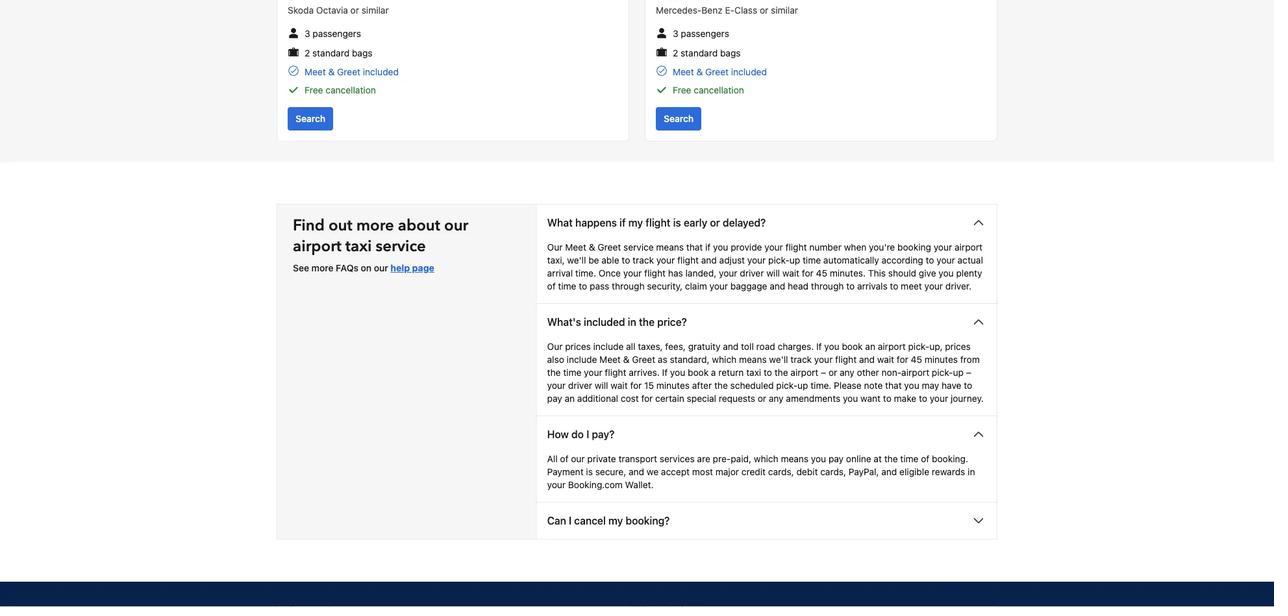 Task type: vqa. For each thing, say whether or not it's contained in the screenshot.
WAIT
yes



Task type: describe. For each thing, give the bounding box(es) containing it.
meet down mercedes-
[[673, 66, 694, 77]]

paid,
[[731, 453, 751, 464]]

the inside all of our private transport services are pre-paid, which means you pay online at the time of booking. payment is secure, and we accept most major credit cards, debit cards, paypal, and eligible rewards in your booking.com wallet.
[[884, 453, 898, 464]]

happens
[[575, 216, 617, 229]]

1 horizontal spatial more
[[356, 215, 394, 236]]

airport up non-
[[878, 341, 906, 352]]

taxi,
[[547, 255, 565, 265]]

my for booking?
[[608, 515, 623, 527]]

see
[[293, 263, 309, 273]]

2 vertical spatial up
[[798, 380, 808, 391]]

or right the class
[[760, 5, 768, 16]]

and left the toll
[[723, 341, 739, 352]]

greet inside our meet & greet service means that if you provide your flight number when you're booking your airport taxi, we'll be able to track your flight and adjust your pick-up time automatically according to your actual arrival time. once your flight has landed, your driver will wait for 45 minutes. this should give you plenty of time to pass through security, claim your baggage and head through to arrivals to meet your driver.
[[598, 242, 621, 252]]

at
[[874, 453, 882, 464]]

airport up amendments at the bottom right of page
[[791, 367, 819, 378]]

booking.com
[[568, 479, 623, 490]]

pay inside our prices include all taxes, fees, gratuity and toll road charges. if you book an airport pick-up, prices also include meet & greet as standard, which means we'll track your flight and wait for 45 minutes from the time your flight arrives. if you book a return taxi to the airport – or any other non-airport pick-up – your driver will wait for 15 minutes after the scheduled pick-up time. please note that you may have to pay an additional cost for certain special requests or any amendments you want to make to your journey.
[[547, 393, 562, 404]]

to down minutes.
[[846, 281, 855, 291]]

you up adjust
[[713, 242, 728, 252]]

45 inside our prices include all taxes, fees, gratuity and toll road charges. if you book an airport pick-up, prices also include meet & greet as standard, which means we'll track your flight and wait for 45 minutes from the time your flight arrives. if you book a return taxi to the airport – or any other non-airport pick-up – your driver will wait for 15 minutes after the scheduled pick-up time. please note that you may have to pay an additional cost for certain special requests or any amendments you want to make to your journey.
[[911, 354, 922, 365]]

airport inside our meet & greet service means that if you provide your flight number when you're booking your airport taxi, we'll be able to track your flight and adjust your pick-up time automatically according to your actual arrival time. once your flight has landed, your driver will wait for 45 minutes. this should give you plenty of time to pass through security, claim your baggage and head through to arrivals to meet your driver.
[[955, 242, 983, 252]]

your left actual on the right top of page
[[937, 255, 955, 265]]

how do i pay? element
[[537, 453, 997, 502]]

your up has
[[656, 255, 675, 265]]

flight left number
[[786, 242, 807, 252]]

all
[[547, 453, 558, 464]]

1 horizontal spatial book
[[842, 341, 863, 352]]

help page link
[[391, 263, 434, 273]]

debit
[[797, 466, 818, 477]]

early
[[684, 216, 707, 229]]

time down number
[[803, 255, 821, 265]]

2 vertical spatial wait
[[611, 380, 628, 391]]

service inside find out more about our airport taxi service see more faqs on our help page
[[376, 235, 426, 257]]

3 passengers for benz
[[673, 28, 729, 39]]

pick- up may
[[908, 341, 929, 352]]

0 horizontal spatial more
[[311, 263, 333, 273]]

your down also in the left of the page
[[547, 380, 566, 391]]

for inside our meet & greet service means that if you provide your flight number when you're booking your airport taxi, we'll be able to track your flight and adjust your pick-up time automatically according to your actual arrival time. once your flight has landed, your driver will wait for 45 minutes. this should give you plenty of time to pass through security, claim your baggage and head through to arrivals to meet your driver.
[[802, 268, 814, 278]]

flight inside dropdown button
[[646, 216, 671, 229]]

plenty
[[956, 268, 982, 278]]

toll
[[741, 341, 754, 352]]

your down landed,
[[710, 281, 728, 291]]

what's included in the price?
[[547, 316, 687, 328]]

flight up please
[[835, 354, 857, 365]]

to right able
[[622, 255, 630, 265]]

help
[[391, 263, 410, 273]]

pre-
[[713, 453, 731, 464]]

class
[[735, 5, 757, 16]]

arrivals
[[857, 281, 888, 291]]

out
[[329, 215, 352, 236]]

2 horizontal spatial wait
[[877, 354, 894, 365]]

certain
[[655, 393, 684, 404]]

included inside dropdown button
[[584, 316, 625, 328]]

non-
[[882, 367, 902, 378]]

bags for similar
[[352, 47, 372, 58]]

and left head
[[770, 281, 785, 291]]

what
[[547, 216, 573, 229]]

for left 15
[[630, 380, 642, 391]]

how
[[547, 428, 569, 441]]

what's included in the price? button
[[537, 304, 997, 340]]

pick- inside our meet & greet service means that if you provide your flight number when you're booking your airport taxi, we'll be able to track your flight and adjust your pick-up time automatically according to your actual arrival time. once your flight has landed, your driver will wait for 45 minutes. this should give you plenty of time to pass through security, claim your baggage and head through to arrivals to meet your driver.
[[768, 255, 790, 265]]

flight up security,
[[644, 268, 666, 278]]

page
[[412, 263, 434, 273]]

1 vertical spatial include
[[567, 354, 597, 365]]

special
[[687, 393, 716, 404]]

the down the a
[[714, 380, 728, 391]]

& down octavia
[[328, 66, 335, 77]]

make
[[894, 393, 916, 404]]

that inside our meet & greet service means that if you provide your flight number when you're booking your airport taxi, we'll be able to track your flight and adjust your pick-up time automatically according to your actual arrival time. once your flight has landed, your driver will wait for 45 minutes. this should give you plenty of time to pass through security, claim your baggage and head through to arrivals to meet your driver.
[[686, 242, 703, 252]]

for up non-
[[897, 354, 908, 365]]

how do i pay?
[[547, 428, 615, 441]]

flight up has
[[677, 255, 699, 265]]

pick- up amendments at the bottom right of page
[[776, 380, 798, 391]]

your right booking
[[934, 242, 952, 252]]

paypal,
[[849, 466, 879, 477]]

wait inside our meet & greet service means that if you provide your flight number when you're booking your airport taxi, we'll be able to track your flight and adjust your pick-up time automatically according to your actual arrival time. once your flight has landed, your driver will wait for 45 minutes. this should give you plenty of time to pass through security, claim your baggage and head through to arrivals to meet your driver.
[[782, 268, 800, 278]]

adjust
[[719, 255, 745, 265]]

meet
[[901, 281, 922, 291]]

how do i pay? button
[[537, 416, 997, 453]]

note
[[864, 380, 883, 391]]

or up please
[[829, 367, 837, 378]]

once
[[599, 268, 621, 278]]

you down please
[[843, 393, 858, 404]]

wallet.
[[625, 479, 654, 490]]

time inside our prices include all taxes, fees, gratuity and toll road charges. if you book an airport pick-up, prices also include meet & greet as standard, which means we'll track your flight and wait for 45 minutes from the time your flight arrives. if you book a return taxi to the airport – or any other non-airport pick-up – your driver will wait for 15 minutes after the scheduled pick-up time. please note that you may have to pay an additional cost for certain special requests or any amendments you want to make to your journey.
[[563, 367, 581, 378]]

will inside our prices include all taxes, fees, gratuity and toll road charges. if you book an airport pick-up, prices also include meet & greet as standard, which means we'll track your flight and wait for 45 minutes from the time your flight arrives. if you book a return taxi to the airport – or any other non-airport pick-up – your driver will wait for 15 minutes after the scheduled pick-up time. please note that you may have to pay an additional cost for certain special requests or any amendments you want to make to your journey.
[[595, 380, 608, 391]]

meet inside our prices include all taxes, fees, gratuity and toll road charges. if you book an airport pick-up, prices also include meet & greet as standard, which means we'll track your flight and wait for 45 minutes from the time your flight arrives. if you book a return taxi to the airport – or any other non-airport pick-up – your driver will wait for 15 minutes after the scheduled pick-up time. please note that you may have to pay an additional cost for certain special requests or any amendments you want to make to your journey.
[[600, 354, 621, 365]]

charges.
[[778, 341, 814, 352]]

or right octavia
[[350, 5, 359, 16]]

we
[[647, 466, 659, 477]]

number
[[809, 242, 842, 252]]

0 vertical spatial our
[[444, 215, 468, 236]]

greet down skoda octavia or similar
[[337, 66, 360, 77]]

service inside our meet & greet service means that if you provide your flight number when you're booking your airport taxi, we'll be able to track your flight and adjust your pick-up time automatically according to your actual arrival time. once your flight has landed, your driver will wait for 45 minutes. this should give you plenty of time to pass through security, claim your baggage and head through to arrivals to meet your driver.
[[623, 242, 654, 252]]

your down give
[[925, 281, 943, 291]]

what happens if my flight is early or delayed? button
[[537, 204, 997, 241]]

what's
[[547, 316, 581, 328]]

2 prices from the left
[[945, 341, 971, 352]]

1 through from the left
[[612, 281, 645, 291]]

e-
[[725, 5, 735, 16]]

time down arrival
[[558, 281, 576, 291]]

private
[[587, 453, 616, 464]]

also
[[547, 354, 564, 365]]

has
[[668, 268, 683, 278]]

booking
[[898, 242, 931, 252]]

price?
[[657, 316, 687, 328]]

cost
[[621, 393, 639, 404]]

secure,
[[595, 466, 626, 477]]

most
[[692, 466, 713, 477]]

& down benz
[[697, 66, 703, 77]]

should
[[888, 268, 916, 278]]

airport up may
[[902, 367, 929, 378]]

after
[[692, 380, 712, 391]]

you right charges.
[[824, 341, 840, 352]]

taxes,
[[638, 341, 663, 352]]

1 vertical spatial book
[[688, 367, 709, 378]]

meet down the 'skoda'
[[305, 66, 326, 77]]

your down provide
[[747, 255, 766, 265]]

your right once on the left of the page
[[623, 268, 642, 278]]

give
[[919, 268, 936, 278]]

search button for mercedes-
[[656, 107, 701, 130]]

pick- up have
[[932, 367, 953, 378]]

online
[[846, 453, 871, 464]]

1 horizontal spatial an
[[865, 341, 875, 352]]

pass
[[590, 281, 609, 291]]

1 vertical spatial up
[[953, 367, 964, 378]]

our inside all of our private transport services are pre-paid, which means you pay online at the time of booking. payment is secure, and we accept most major credit cards, debit cards, paypal, and eligible rewards in your booking.com wallet.
[[571, 453, 585, 464]]

1 similar from the left
[[362, 5, 389, 16]]

time. inside our meet & greet service means that if you provide your flight number when you're booking your airport taxi, we'll be able to track your flight and adjust your pick-up time automatically according to your actual arrival time. once your flight has landed, your driver will wait for 45 minutes. this should give you plenty of time to pass through security, claim your baggage and head through to arrivals to meet your driver.
[[575, 268, 596, 278]]

are
[[697, 453, 710, 464]]

rewards
[[932, 466, 965, 477]]

your down what happens if my flight is early or delayed? dropdown button
[[765, 242, 783, 252]]

meet & greet included for benz
[[673, 66, 767, 77]]

when
[[844, 242, 867, 252]]

you up driver. on the right top
[[939, 268, 954, 278]]

track inside our meet & greet service means that if you provide your flight number when you're booking your airport taxi, we'll be able to track your flight and adjust your pick-up time automatically according to your actual arrival time. once your flight has landed, your driver will wait for 45 minutes. this should give you plenty of time to pass through security, claim your baggage and head through to arrivals to meet your driver.
[[633, 255, 654, 265]]

1 vertical spatial any
[[769, 393, 784, 404]]

major
[[716, 466, 739, 477]]

or down scheduled
[[758, 393, 766, 404]]

the down also in the left of the page
[[547, 367, 561, 378]]

and down the transport
[[629, 466, 644, 477]]

about
[[398, 215, 440, 236]]

skoda octavia or similar
[[288, 5, 389, 16]]

greet down benz
[[705, 66, 729, 77]]

means inside our meet & greet service means that if you provide your flight number when you're booking your airport taxi, we'll be able to track your flight and adjust your pick-up time automatically according to your actual arrival time. once your flight has landed, your driver will wait for 45 minutes. this should give you plenty of time to pass through security, claim your baggage and head through to arrivals to meet your driver.
[[656, 242, 684, 252]]

that inside our prices include all taxes, fees, gratuity and toll road charges. if you book an airport pick-up, prices also include meet & greet as standard, which means we'll track your flight and wait for 45 minutes from the time your flight arrives. if you book a return taxi to the airport – or any other non-airport pick-up – your driver will wait for 15 minutes after the scheduled pick-up time. please note that you may have to pay an additional cost for certain special requests or any amendments you want to make to your journey.
[[885, 380, 902, 391]]

flight left arrives.
[[605, 367, 626, 378]]

driver inside our prices include all taxes, fees, gratuity and toll road charges. if you book an airport pick-up, prices also include meet & greet as standard, which means we'll track your flight and wait for 45 minutes from the time your flight arrives. if you book a return taxi to the airport – or any other non-airport pick-up – your driver will wait for 15 minutes after the scheduled pick-up time. please note that you may have to pay an additional cost for certain special requests or any amendments you want to make to your journey.
[[568, 380, 592, 391]]

if inside our meet & greet service means that if you provide your flight number when you're booking your airport taxi, we'll be able to track your flight and adjust your pick-up time automatically according to your actual arrival time. once your flight has landed, your driver will wait for 45 minutes. this should give you plenty of time to pass through security, claim your baggage and head through to arrivals to meet your driver.
[[705, 242, 711, 252]]

2 for mercedes-
[[673, 47, 678, 58]]

pay inside all of our private transport services are pre-paid, which means you pay online at the time of booking. payment is secure, and we accept most major credit cards, debit cards, paypal, and eligible rewards in your booking.com wallet.
[[829, 453, 844, 464]]

what happens if my flight is early or delayed? element
[[537, 241, 997, 303]]

what's included in the price? element
[[537, 340, 997, 415]]

head
[[788, 281, 809, 291]]

airport inside find out more about our airport taxi service see more faqs on our help page
[[293, 235, 341, 257]]

additional
[[577, 393, 618, 404]]

0 vertical spatial include
[[593, 341, 624, 352]]

road
[[756, 341, 775, 352]]

find
[[293, 215, 325, 236]]

driver.
[[946, 281, 972, 291]]

bags for class
[[720, 47, 741, 58]]

your down may
[[930, 393, 948, 404]]

can i cancel my booking?
[[547, 515, 670, 527]]

standard,
[[670, 354, 710, 365]]

can
[[547, 515, 566, 527]]

booking?
[[626, 515, 670, 527]]

2 for skoda
[[305, 47, 310, 58]]

other
[[857, 367, 879, 378]]

1 horizontal spatial i
[[586, 428, 589, 441]]

to up "journey."
[[964, 380, 972, 391]]

mercedes-
[[656, 5, 702, 16]]

2 similar from the left
[[771, 5, 798, 16]]

scheduled
[[730, 380, 774, 391]]

your up additional
[[584, 367, 602, 378]]

time. inside our prices include all taxes, fees, gratuity and toll road charges. if you book an airport pick-up, prices also include meet & greet as standard, which means we'll track your flight and wait for 45 minutes from the time your flight arrives. if you book a return taxi to the airport – or any other non-airport pick-up – your driver will wait for 15 minutes after the scheduled pick-up time. please note that you may have to pay an additional cost for certain special requests or any amendments you want to make to your journey.
[[811, 380, 832, 391]]

your down adjust
[[719, 268, 737, 278]]

3 passengers for octavia
[[305, 28, 361, 39]]

this
[[868, 268, 886, 278]]

booking.
[[932, 453, 968, 464]]

and up other
[[859, 354, 875, 365]]

all of our private transport services are pre-paid, which means you pay online at the time of booking. payment is secure, and we accept most major credit cards, debit cards, paypal, and eligible rewards in your booking.com wallet.
[[547, 453, 975, 490]]



Task type: locate. For each thing, give the bounding box(es) containing it.
of up eligible
[[921, 453, 930, 464]]

in inside all of our private transport services are pre-paid, which means you pay online at the time of booking. payment is secure, and we accept most major credit cards, debit cards, paypal, and eligible rewards in your booking.com wallet.
[[968, 466, 975, 477]]

1 our from the top
[[547, 242, 563, 252]]

45 inside our meet & greet service means that if you provide your flight number when you're booking your airport taxi, we'll be able to track your flight and adjust your pick-up time automatically according to your actual arrival time. once your flight has landed, your driver will wait for 45 minutes. this should give you plenty of time to pass through security, claim your baggage and head through to arrivals to meet your driver.
[[816, 268, 827, 278]]

an left additional
[[565, 393, 575, 404]]

you up make
[[904, 380, 919, 391]]

0 horizontal spatial will
[[595, 380, 608, 391]]

eligible
[[900, 466, 929, 477]]

for
[[802, 268, 814, 278], [897, 354, 908, 365], [630, 380, 642, 391], [641, 393, 653, 404]]

0 vertical spatial i
[[586, 428, 589, 441]]

or inside dropdown button
[[710, 216, 720, 229]]

taxi inside our prices include all taxes, fees, gratuity and toll road charges. if you book an airport pick-up, prices also include meet & greet as standard, which means we'll track your flight and wait for 45 minutes from the time your flight arrives. if you book a return taxi to the airport – or any other non-airport pick-up – your driver will wait for 15 minutes after the scheduled pick-up time. please note that you may have to pay an additional cost for certain special requests or any amendments you want to make to your journey.
[[746, 367, 761, 378]]

minutes.
[[830, 268, 866, 278]]

will
[[766, 268, 780, 278], [595, 380, 608, 391]]

1 vertical spatial which
[[754, 453, 778, 464]]

search for mercedes-
[[664, 113, 694, 124]]

automatically
[[823, 255, 879, 265]]

our meet & greet service means that if you provide your flight number when you're booking your airport taxi, we'll be able to track your flight and adjust your pick-up time automatically according to your actual arrival time. once your flight has landed, your driver will wait for 45 minutes. this should give you plenty of time to pass through security, claim your baggage and head through to arrivals to meet your driver.
[[547, 242, 983, 291]]

our inside our prices include all taxes, fees, gratuity and toll road charges. if you book an airport pick-up, prices also include meet & greet as standard, which means we'll track your flight and wait for 45 minutes from the time your flight arrives. if you book a return taxi to the airport – or any other non-airport pick-up – your driver will wait for 15 minutes after the scheduled pick-up time. please note that you may have to pay an additional cost for certain special requests or any amendments you want to make to your journey.
[[547, 341, 563, 352]]

find out more about our airport taxi service see more faqs on our help page
[[293, 215, 468, 273]]

0 vertical spatial an
[[865, 341, 875, 352]]

for up head
[[802, 268, 814, 278]]

1 horizontal spatial 45
[[911, 354, 922, 365]]

any down scheduled
[[769, 393, 784, 404]]

our for what
[[547, 242, 563, 252]]

greet inside our prices include all taxes, fees, gratuity and toll road charges. if you book an airport pick-up, prices also include meet & greet as standard, which means we'll track your flight and wait for 45 minutes from the time your flight arrives. if you book a return taxi to the airport – or any other non-airport pick-up – your driver will wait for 15 minutes after the scheduled pick-up time. please note that you may have to pay an additional cost for certain special requests or any amendments you want to make to your journey.
[[632, 354, 655, 365]]

if right charges.
[[816, 341, 822, 352]]

minutes up certain
[[656, 380, 690, 391]]

0 vertical spatial which
[[712, 354, 737, 365]]

you up debit
[[811, 453, 826, 464]]

2 our from the top
[[547, 341, 563, 352]]

1 horizontal spatial passengers
[[681, 28, 729, 39]]

0 horizontal spatial track
[[633, 255, 654, 265]]

skoda
[[288, 5, 314, 16]]

standard for octavia
[[312, 47, 350, 58]]

0 horizontal spatial our
[[374, 263, 388, 273]]

taxi inside find out more about our airport taxi service see more faqs on our help page
[[345, 235, 372, 257]]

you inside all of our private transport services are pre-paid, which means you pay online at the time of booking. payment is secure, and we accept most major credit cards, debit cards, paypal, and eligible rewards in your booking.com wallet.
[[811, 453, 826, 464]]

2 3 passengers from the left
[[673, 28, 729, 39]]

prices up the from
[[945, 341, 971, 352]]

2 search button from the left
[[656, 107, 701, 130]]

1 horizontal spatial service
[[623, 242, 654, 252]]

0 horizontal spatial free
[[305, 85, 323, 95]]

able
[[602, 255, 619, 265]]

1 horizontal spatial my
[[628, 216, 643, 229]]

0 horizontal spatial 45
[[816, 268, 827, 278]]

up,
[[929, 341, 943, 352]]

of inside our meet & greet service means that if you provide your flight number when you're booking your airport taxi, we'll be able to track your flight and adjust your pick-up time automatically according to your actual arrival time. once your flight has landed, your driver will wait for 45 minutes. this should give you plenty of time to pass through security, claim your baggage and head through to arrivals to meet your driver.
[[547, 281, 556, 291]]

an up other
[[865, 341, 875, 352]]

2 horizontal spatial included
[[731, 66, 767, 77]]

& down all at the left of page
[[623, 354, 630, 365]]

your down the payment
[[547, 479, 566, 490]]

2 standard bags for benz
[[673, 47, 741, 58]]

2 – from the left
[[966, 367, 971, 378]]

or right early
[[710, 216, 720, 229]]

2 search from the left
[[664, 113, 694, 124]]

1 horizontal spatial –
[[966, 367, 971, 378]]

1 horizontal spatial any
[[840, 367, 855, 378]]

that
[[686, 242, 703, 252], [885, 380, 902, 391]]

is up booking.com
[[586, 466, 593, 477]]

bags
[[352, 47, 372, 58], [720, 47, 741, 58]]

1 horizontal spatial 3
[[673, 28, 678, 39]]

pay up how
[[547, 393, 562, 404]]

1 free from the left
[[305, 85, 323, 95]]

fees,
[[665, 341, 686, 352]]

0 horizontal spatial taxi
[[345, 235, 372, 257]]

0 horizontal spatial driver
[[568, 380, 592, 391]]

0 horizontal spatial is
[[586, 466, 593, 477]]

taxi up scheduled
[[746, 367, 761, 378]]

provide
[[731, 242, 762, 252]]

prices
[[565, 341, 591, 352], [945, 341, 971, 352]]

as
[[658, 354, 667, 365]]

0 vertical spatial our
[[547, 242, 563, 252]]

1 horizontal spatial 2
[[673, 47, 678, 58]]

standard for benz
[[681, 47, 718, 58]]

driver
[[740, 268, 764, 278], [568, 380, 592, 391]]

2 through from the left
[[811, 281, 844, 291]]

taxi up on
[[345, 235, 372, 257]]

to
[[622, 255, 630, 265], [926, 255, 934, 265], [579, 281, 587, 291], [846, 281, 855, 291], [890, 281, 898, 291], [764, 367, 772, 378], [964, 380, 972, 391], [883, 393, 892, 404], [919, 393, 927, 404]]

transport
[[619, 453, 657, 464]]

our right on
[[374, 263, 388, 273]]

up inside our meet & greet service means that if you provide your flight number when you're booking your airport taxi, we'll be able to track your flight and adjust your pick-up time automatically according to your actual arrival time. once your flight has landed, your driver will wait for 45 minutes. this should give you plenty of time to pass through security, claim your baggage and head through to arrivals to meet your driver.
[[790, 255, 800, 265]]

in inside dropdown button
[[628, 316, 636, 328]]

2 horizontal spatial our
[[571, 453, 585, 464]]

greet
[[337, 66, 360, 77], [705, 66, 729, 77], [598, 242, 621, 252], [632, 354, 655, 365]]

service
[[376, 235, 426, 257], [623, 242, 654, 252]]

flight left early
[[646, 216, 671, 229]]

baggage
[[731, 281, 767, 291]]

our
[[547, 242, 563, 252], [547, 341, 563, 352]]

book
[[842, 341, 863, 352], [688, 367, 709, 378]]

1 horizontal spatial minutes
[[925, 354, 958, 365]]

and up landed,
[[701, 255, 717, 265]]

i
[[586, 428, 589, 441], [569, 515, 572, 527]]

0 vertical spatial minutes
[[925, 354, 958, 365]]

0 horizontal spatial wait
[[611, 380, 628, 391]]

1 search button from the left
[[288, 107, 333, 130]]

3 passengers down benz
[[673, 28, 729, 39]]

up up amendments at the bottom right of page
[[798, 380, 808, 391]]

similar right the class
[[771, 5, 798, 16]]

1 horizontal spatial free
[[673, 85, 691, 95]]

0 horizontal spatial 3 passengers
[[305, 28, 361, 39]]

0 vertical spatial time.
[[575, 268, 596, 278]]

included
[[363, 66, 399, 77], [731, 66, 767, 77], [584, 316, 625, 328]]

the inside dropdown button
[[639, 316, 655, 328]]

driver up baggage
[[740, 268, 764, 278]]

0 vertical spatial means
[[656, 242, 684, 252]]

0 vertical spatial 45
[[816, 268, 827, 278]]

track down charges.
[[791, 354, 812, 365]]

which inside all of our private transport services are pre-paid, which means you pay online at the time of booking. payment is secure, and we accept most major credit cards, debit cards, paypal, and eligible rewards in your booking.com wallet.
[[754, 453, 778, 464]]

taxi
[[345, 235, 372, 257], [746, 367, 761, 378]]

2 standard bags for octavia
[[305, 47, 372, 58]]

cancellation for benz
[[694, 85, 744, 95]]

1 vertical spatial our
[[374, 263, 388, 273]]

any
[[840, 367, 855, 378], [769, 393, 784, 404]]

1 horizontal spatial which
[[754, 453, 778, 464]]

our up taxi,
[[547, 242, 563, 252]]

include right also in the left of the page
[[567, 354, 597, 365]]

1 vertical spatial driver
[[568, 380, 592, 391]]

0 vertical spatial pay
[[547, 393, 562, 404]]

0 horizontal spatial bags
[[352, 47, 372, 58]]

1 horizontal spatial wait
[[782, 268, 800, 278]]

bags down skoda octavia or similar
[[352, 47, 372, 58]]

amendments
[[786, 393, 840, 404]]

0 horizontal spatial an
[[565, 393, 575, 404]]

3 passengers down octavia
[[305, 28, 361, 39]]

mercedes-benz e-class or similar
[[656, 5, 798, 16]]

means inside our prices include all taxes, fees, gratuity and toll road charges. if you book an airport pick-up, prices also include meet & greet as standard, which means we'll track your flight and wait for 45 minutes from the time your flight arrives. if you book a return taxi to the airport – or any other non-airport pick-up – your driver will wait for 15 minutes after the scheduled pick-up time. please note that you may have to pay an additional cost for certain special requests or any amendments you want to make to your journey.
[[739, 354, 767, 365]]

faqs
[[336, 263, 358, 273]]

search for skoda
[[295, 113, 325, 124]]

1 horizontal spatial if
[[816, 341, 822, 352]]

0 vertical spatial if
[[816, 341, 822, 352]]

1 3 passengers from the left
[[305, 28, 361, 39]]

15
[[644, 380, 654, 391]]

0 vertical spatial is
[[673, 216, 681, 229]]

time inside all of our private transport services are pre-paid, which means you pay online at the time of booking. payment is secure, and we accept most major credit cards, debit cards, paypal, and eligible rewards in your booking.com wallet.
[[900, 453, 919, 464]]

0 horizontal spatial service
[[376, 235, 426, 257]]

to down should
[[890, 281, 898, 291]]

wait up non-
[[877, 354, 894, 365]]

1 vertical spatial our
[[547, 341, 563, 352]]

i right do
[[586, 428, 589, 441]]

more
[[356, 215, 394, 236], [311, 263, 333, 273]]

track
[[633, 255, 654, 265], [791, 354, 812, 365]]

what happens if my flight is early or delayed?
[[547, 216, 766, 229]]

driver up additional
[[568, 380, 592, 391]]

2 down mercedes-
[[673, 47, 678, 58]]

benz
[[702, 5, 723, 16]]

0 horizontal spatial cancellation
[[326, 85, 376, 95]]

to down may
[[919, 393, 927, 404]]

2 free cancellation from the left
[[673, 85, 744, 95]]

included for similar
[[363, 66, 399, 77]]

2 meet & greet included from the left
[[673, 66, 767, 77]]

gratuity
[[688, 341, 721, 352]]

journey.
[[951, 393, 984, 404]]

your inside all of our private transport services are pre-paid, which means you pay online at the time of booking. payment is secure, and we accept most major credit cards, debit cards, paypal, and eligible rewards in your booking.com wallet.
[[547, 479, 566, 490]]

actual
[[958, 255, 983, 265]]

2 2 standard bags from the left
[[673, 47, 741, 58]]

2 passengers from the left
[[681, 28, 729, 39]]

1 vertical spatial will
[[595, 380, 608, 391]]

1 vertical spatial i
[[569, 515, 572, 527]]

to up give
[[926, 255, 934, 265]]

1 horizontal spatial if
[[705, 242, 711, 252]]

pay
[[547, 393, 562, 404], [829, 453, 844, 464]]

1 search from the left
[[295, 113, 325, 124]]

meet down what's included in the price?
[[600, 354, 621, 365]]

cards,
[[768, 466, 794, 477], [820, 466, 846, 477]]

all
[[626, 341, 635, 352]]

track right able
[[633, 255, 654, 265]]

your up amendments at the bottom right of page
[[814, 354, 833, 365]]

1 horizontal spatial that
[[885, 380, 902, 391]]

0 horizontal spatial that
[[686, 242, 703, 252]]

our for what's
[[547, 341, 563, 352]]

1 standard from the left
[[312, 47, 350, 58]]

service down what happens if my flight is early or delayed? at the top of page
[[623, 242, 654, 252]]

3 for skoda
[[305, 28, 310, 39]]

prices down what's
[[565, 341, 591, 352]]

1 bags from the left
[[352, 47, 372, 58]]

more right out
[[356, 215, 394, 236]]

means inside all of our private transport services are pre-paid, which means you pay online at the time of booking. payment is secure, and we accept most major credit cards, debit cards, paypal, and eligible rewards in your booking.com wallet.
[[781, 453, 809, 464]]

please
[[834, 380, 862, 391]]

which
[[712, 354, 737, 365], [754, 453, 778, 464]]

2 free from the left
[[673, 85, 691, 95]]

0 horizontal spatial 2 standard bags
[[305, 47, 372, 58]]

meet inside our meet & greet service means that if you provide your flight number when you're booking your airport taxi, we'll be able to track your flight and adjust your pick-up time automatically according to your actual arrival time. once your flight has landed, your driver will wait for 45 minutes. this should give you plenty of time to pass through security, claim your baggage and head through to arrivals to meet your driver.
[[565, 242, 586, 252]]

my
[[628, 216, 643, 229], [608, 515, 623, 527]]

1 horizontal spatial our
[[444, 215, 468, 236]]

meet & greet included down skoda octavia or similar
[[305, 66, 399, 77]]

2 cards, from the left
[[820, 466, 846, 477]]

0 horizontal spatial similar
[[362, 5, 389, 16]]

have
[[942, 380, 961, 391]]

will up additional
[[595, 380, 608, 391]]

in right rewards in the right bottom of the page
[[968, 466, 975, 477]]

1 horizontal spatial means
[[739, 354, 767, 365]]

or
[[350, 5, 359, 16], [760, 5, 768, 16], [710, 216, 720, 229], [829, 367, 837, 378], [758, 393, 766, 404]]

meet & greet included for octavia
[[305, 66, 399, 77]]

our inside our meet & greet service means that if you provide your flight number when you're booking your airport taxi, we'll be able to track your flight and adjust your pick-up time automatically according to your actual arrival time. once your flight has landed, your driver will wait for 45 minutes. this should give you plenty of time to pass through security, claim your baggage and head through to arrivals to meet your driver.
[[547, 242, 563, 252]]

0 vertical spatial driver
[[740, 268, 764, 278]]

similar right octavia
[[362, 5, 389, 16]]

0 vertical spatial track
[[633, 255, 654, 265]]

1 prices from the left
[[565, 341, 591, 352]]

1 free cancellation from the left
[[305, 85, 376, 95]]

meet down 'what'
[[565, 242, 586, 252]]

& inside our meet & greet service means that if you provide your flight number when you're booking your airport taxi, we'll be able to track your flight and adjust your pick-up time automatically according to your actual arrival time. once your flight has landed, your driver will wait for 45 minutes. this should give you plenty of time to pass through security, claim your baggage and head through to arrivals to meet your driver.
[[589, 242, 595, 252]]

1 vertical spatial if
[[705, 242, 711, 252]]

that down early
[[686, 242, 703, 252]]

accept
[[661, 466, 690, 477]]

0 vertical spatial that
[[686, 242, 703, 252]]

the up taxes,
[[639, 316, 655, 328]]

1 passengers from the left
[[313, 28, 361, 39]]

our
[[444, 215, 468, 236], [374, 263, 388, 273], [571, 453, 585, 464]]

my for flight
[[628, 216, 643, 229]]

3 down mercedes-
[[673, 28, 678, 39]]

1 horizontal spatial driver
[[740, 268, 764, 278]]

you down standard,
[[670, 367, 685, 378]]

of down arrival
[[547, 281, 556, 291]]

which up the return
[[712, 354, 737, 365]]

to up scheduled
[[764, 367, 772, 378]]

2 2 from the left
[[673, 47, 678, 58]]

free
[[305, 85, 323, 95], [673, 85, 691, 95]]

cancellation for octavia
[[326, 85, 376, 95]]

time.
[[575, 268, 596, 278], [811, 380, 832, 391]]

wait up cost
[[611, 380, 628, 391]]

0 horizontal spatial 2
[[305, 47, 310, 58]]

bags down e-
[[720, 47, 741, 58]]

included for class
[[731, 66, 767, 77]]

2 vertical spatial means
[[781, 453, 809, 464]]

0 vertical spatial up
[[790, 255, 800, 265]]

1 vertical spatial in
[[968, 466, 975, 477]]

1 horizontal spatial 2 standard bags
[[673, 47, 741, 58]]

2 cancellation from the left
[[694, 85, 744, 95]]

1 horizontal spatial pay
[[829, 453, 844, 464]]

search button for skoda
[[288, 107, 333, 130]]

0 horizontal spatial cards,
[[768, 466, 794, 477]]

standard down benz
[[681, 47, 718, 58]]

you
[[713, 242, 728, 252], [939, 268, 954, 278], [824, 341, 840, 352], [670, 367, 685, 378], [904, 380, 919, 391], [843, 393, 858, 404], [811, 453, 826, 464]]

our prices include all taxes, fees, gratuity and toll road charges. if you book an airport pick-up, prices also include meet & greet as standard, which means we'll track your flight and wait for 45 minutes from the time your flight arrives. if you book a return taxi to the airport – or any other non-airport pick-up – your driver will wait for 15 minutes after the scheduled pick-up time. please note that you may have to pay an additional cost for certain special requests or any amendments you want to make to your journey.
[[547, 341, 984, 404]]

on
[[361, 263, 372, 273]]

1 horizontal spatial of
[[560, 453, 569, 464]]

3 for mercedes-
[[673, 28, 678, 39]]

1 vertical spatial that
[[885, 380, 902, 391]]

which inside our prices include all taxes, fees, gratuity and toll road charges. if you book an airport pick-up, prices also include meet & greet as standard, which means we'll track your flight and wait for 45 minutes from the time your flight arrives. if you book a return taxi to the airport – or any other non-airport pick-up – your driver will wait for 15 minutes after the scheduled pick-up time. please note that you may have to pay an additional cost for certain special requests or any amendments you want to make to your journey.
[[712, 354, 737, 365]]

services
[[660, 453, 695, 464]]

time. up amendments at the bottom right of page
[[811, 380, 832, 391]]

1 vertical spatial an
[[565, 393, 575, 404]]

will inside our meet & greet service means that if you provide your flight number when you're booking your airport taxi, we'll be able to track your flight and adjust your pick-up time automatically according to your actual arrival time. once your flight has landed, your driver will wait for 45 minutes. this should give you plenty of time to pass through security, claim your baggage and head through to arrivals to meet your driver.
[[766, 268, 780, 278]]

to right want
[[883, 393, 892, 404]]

45 left minutes.
[[816, 268, 827, 278]]

1 cancellation from the left
[[326, 85, 376, 95]]

0 horizontal spatial search button
[[288, 107, 333, 130]]

book up other
[[842, 341, 863, 352]]

the down charges.
[[775, 367, 788, 378]]

1 horizontal spatial standard
[[681, 47, 718, 58]]

2 3 from the left
[[673, 28, 678, 39]]

airport up see
[[293, 235, 341, 257]]

0 horizontal spatial which
[[712, 354, 737, 365]]

the
[[639, 316, 655, 328], [547, 367, 561, 378], [775, 367, 788, 378], [714, 380, 728, 391], [884, 453, 898, 464]]

0 horizontal spatial my
[[608, 515, 623, 527]]

0 horizontal spatial any
[[769, 393, 784, 404]]

1 2 from the left
[[305, 47, 310, 58]]

0 horizontal spatial free cancellation
[[305, 85, 376, 95]]

1 vertical spatial my
[[608, 515, 623, 527]]

– down the from
[[966, 367, 971, 378]]

from
[[960, 354, 980, 365]]

free for skoda
[[305, 85, 323, 95]]

is inside dropdown button
[[673, 216, 681, 229]]

may
[[922, 380, 939, 391]]

free cancellation
[[305, 85, 376, 95], [673, 85, 744, 95]]

minutes down up,
[[925, 354, 958, 365]]

the right the at
[[884, 453, 898, 464]]

0 horizontal spatial book
[[688, 367, 709, 378]]

free cancellation for octavia
[[305, 85, 376, 95]]

for down 15
[[641, 393, 653, 404]]

we'll inside our meet & greet service means that if you provide your flight number when you're booking your airport taxi, we'll be able to track your flight and adjust your pick-up time automatically according to your actual arrival time. once your flight has landed, your driver will wait for 45 minutes. this should give you plenty of time to pass through security, claim your baggage and head through to arrivals to meet your driver.
[[567, 255, 586, 265]]

2 bags from the left
[[720, 47, 741, 58]]

–
[[821, 367, 826, 378], [966, 367, 971, 378]]

0 horizontal spatial if
[[620, 216, 626, 229]]

1 vertical spatial more
[[311, 263, 333, 273]]

0 vertical spatial wait
[[782, 268, 800, 278]]

2 vertical spatial our
[[571, 453, 585, 464]]

passengers for octavia
[[313, 28, 361, 39]]

driver inside our meet & greet service means that if you provide your flight number when you're booking your airport taxi, we'll be able to track your flight and adjust your pick-up time automatically according to your actual arrival time. once your flight has landed, your driver will wait for 45 minutes. this should give you plenty of time to pass through security, claim your baggage and head through to arrivals to meet your driver.
[[740, 268, 764, 278]]

passengers for benz
[[681, 28, 729, 39]]

your
[[765, 242, 783, 252], [934, 242, 952, 252], [656, 255, 675, 265], [747, 255, 766, 265], [937, 255, 955, 265], [623, 268, 642, 278], [719, 268, 737, 278], [710, 281, 728, 291], [925, 281, 943, 291], [814, 354, 833, 365], [584, 367, 602, 378], [547, 380, 566, 391], [930, 393, 948, 404], [547, 479, 566, 490]]

1 horizontal spatial prices
[[945, 341, 971, 352]]

1 meet & greet included from the left
[[305, 66, 399, 77]]

track inside our prices include all taxes, fees, gratuity and toll road charges. if you book an airport pick-up, prices also include meet & greet as standard, which means we'll track your flight and wait for 45 minutes from the time your flight arrives. if you book a return taxi to the airport – or any other non-airport pick-up – your driver will wait for 15 minutes after the scheduled pick-up time. please note that you may have to pay an additional cost for certain special requests or any amendments you want to make to your journey.
[[791, 354, 812, 365]]

standard down octavia
[[312, 47, 350, 58]]

service up help
[[376, 235, 426, 257]]

to left pass
[[579, 281, 587, 291]]

we'll inside our prices include all taxes, fees, gratuity and toll road charges. if you book an airport pick-up, prices also include meet & greet as standard, which means we'll track your flight and wait for 45 minutes from the time your flight arrives. if you book a return taxi to the airport – or any other non-airport pick-up – your driver will wait for 15 minutes after the scheduled pick-up time. please note that you may have to pay an additional cost for certain special requests or any amendments you want to make to your journey.
[[769, 354, 788, 365]]

1 horizontal spatial included
[[584, 316, 625, 328]]

is inside all of our private transport services are pre-paid, which means you pay online at the time of booking. payment is secure, and we accept most major credit cards, debit cards, paypal, and eligible rewards in your booking.com wallet.
[[586, 466, 593, 477]]

claim
[[685, 281, 707, 291]]

up
[[790, 255, 800, 265], [953, 367, 964, 378], [798, 380, 808, 391]]

my right the happens
[[628, 216, 643, 229]]

1 horizontal spatial bags
[[720, 47, 741, 58]]

0 vertical spatial my
[[628, 216, 643, 229]]

0 horizontal spatial minutes
[[656, 380, 690, 391]]

2 horizontal spatial means
[[781, 453, 809, 464]]

0 horizontal spatial 3
[[305, 28, 310, 39]]

octavia
[[316, 5, 348, 16]]

1 vertical spatial if
[[662, 367, 668, 378]]

book up after
[[688, 367, 709, 378]]

landed,
[[685, 268, 716, 278]]

1 3 from the left
[[305, 28, 310, 39]]

free cancellation for benz
[[673, 85, 744, 95]]

if up landed,
[[705, 242, 711, 252]]

1 – from the left
[[821, 367, 826, 378]]

security,
[[647, 281, 683, 291]]

standard
[[312, 47, 350, 58], [681, 47, 718, 58]]

2 horizontal spatial of
[[921, 453, 930, 464]]

2 standard bags
[[305, 47, 372, 58], [673, 47, 741, 58]]

free for mercedes-
[[673, 85, 691, 95]]

1 cards, from the left
[[768, 466, 794, 477]]

1 horizontal spatial search
[[664, 113, 694, 124]]

1 vertical spatial minutes
[[656, 380, 690, 391]]

want
[[861, 393, 881, 404]]

1 2 standard bags from the left
[[305, 47, 372, 58]]

2 standard from the left
[[681, 47, 718, 58]]

and down the at
[[882, 466, 897, 477]]

– up amendments at the bottom right of page
[[821, 367, 826, 378]]

if inside dropdown button
[[620, 216, 626, 229]]

45
[[816, 268, 827, 278], [911, 354, 922, 365]]

1 horizontal spatial taxi
[[746, 367, 761, 378]]

return
[[718, 367, 744, 378]]

0 horizontal spatial standard
[[312, 47, 350, 58]]

& inside our prices include all taxes, fees, gratuity and toll road charges. if you book an airport pick-up, prices also include meet & greet as standard, which means we'll track your flight and wait for 45 minutes from the time your flight arrives. if you book a return taxi to the airport – or any other non-airport pick-up – your driver will wait for 15 minutes after the scheduled pick-up time. please note that you may have to pay an additional cost for certain special requests or any amendments you want to make to your journey.
[[623, 354, 630, 365]]

0 horizontal spatial included
[[363, 66, 399, 77]]



